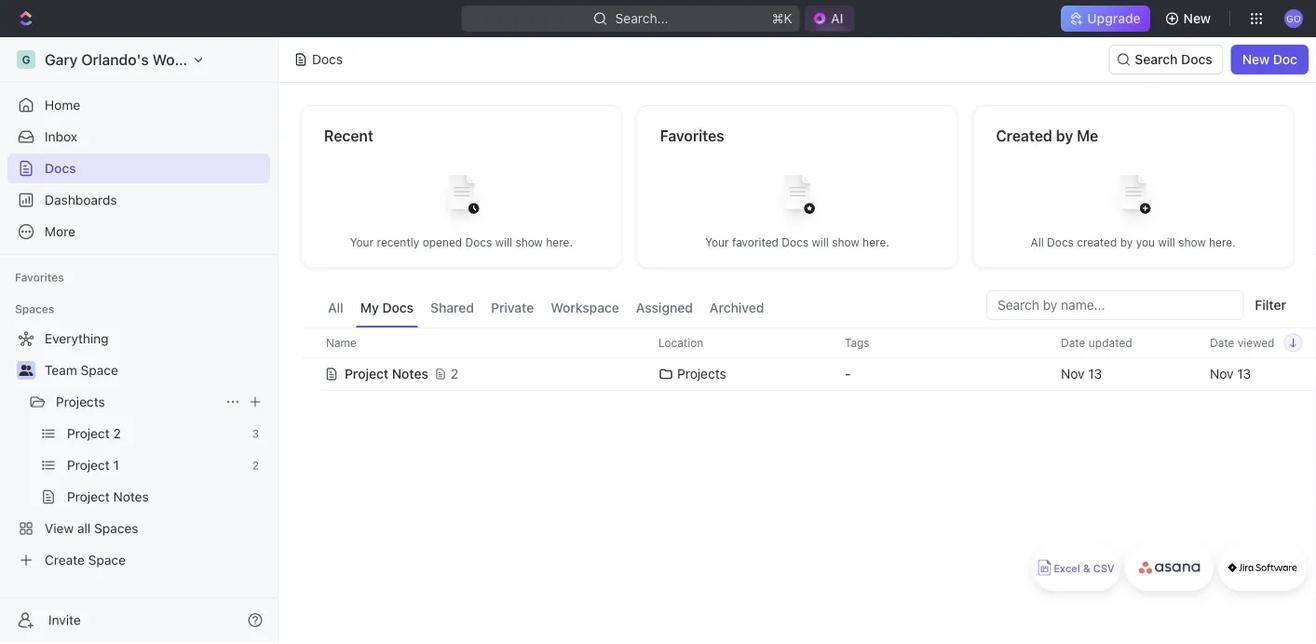 Task type: locate. For each thing, give the bounding box(es) containing it.
0 horizontal spatial show
[[516, 236, 543, 249]]

notes up view all spaces 'link'
[[113, 490, 149, 505]]

2
[[451, 367, 459, 382], [113, 426, 121, 442], [252, 459, 259, 472]]

project notes down 1
[[67, 490, 149, 505]]

tree containing everything
[[7, 324, 270, 576]]

will down no favorited docs image
[[812, 236, 829, 249]]

space down view all spaces
[[88, 553, 126, 568]]

notes down the my docs button
[[392, 367, 428, 382]]

0 vertical spatial project notes
[[345, 367, 428, 382]]

nov down date viewed
[[1210, 367, 1234, 382]]

docs
[[312, 52, 343, 67], [1181, 52, 1213, 67], [45, 161, 76, 176], [465, 236, 492, 249], [782, 236, 809, 249], [1047, 236, 1074, 249], [382, 300, 414, 316]]

1 horizontal spatial date
[[1210, 337, 1235, 350]]

3 here. from the left
[[1209, 236, 1236, 249]]

1 vertical spatial space
[[88, 553, 126, 568]]

0 horizontal spatial favorites
[[15, 271, 64, 284]]

by left me
[[1056, 127, 1073, 145]]

doc
[[1273, 52, 1298, 67]]

1 horizontal spatial show
[[832, 236, 860, 249]]

date for date viewed
[[1210, 337, 1235, 350]]

2 your from the left
[[705, 236, 729, 249]]

your recently opened docs will show here.
[[350, 236, 573, 249]]

0 horizontal spatial notes
[[113, 490, 149, 505]]

0 horizontal spatial project notes
[[67, 490, 149, 505]]

1 horizontal spatial 13
[[1237, 367, 1251, 382]]

2 horizontal spatial show
[[1179, 236, 1206, 249]]

docs inside sidebar navigation
[[45, 161, 76, 176]]

all
[[77, 521, 91, 537]]

1 vertical spatial all
[[328, 300, 344, 316]]

1 your from the left
[[350, 236, 374, 249]]

nov down date updated
[[1061, 367, 1085, 382]]

tab list
[[323, 291, 769, 328]]

0 vertical spatial workspace
[[153, 51, 230, 68]]

1 horizontal spatial will
[[812, 236, 829, 249]]

favorited
[[732, 236, 779, 249]]

docs inside "tab list"
[[382, 300, 414, 316]]

favorites
[[660, 127, 724, 145], [15, 271, 64, 284]]

date updated button
[[1050, 329, 1144, 358]]

0 horizontal spatial workspace
[[153, 51, 230, 68]]

1 vertical spatial projects
[[56, 394, 105, 410]]

name
[[326, 337, 357, 350]]

show right the you
[[1179, 236, 1206, 249]]

docs right my
[[382, 300, 414, 316]]

Search by name... text field
[[998, 292, 1233, 320]]

opened
[[423, 236, 462, 249]]

1 horizontal spatial projects
[[677, 367, 726, 382]]

0 horizontal spatial nov
[[1061, 367, 1085, 382]]

1 horizontal spatial all
[[1031, 236, 1044, 249]]

team space link
[[45, 356, 266, 386]]

2 vertical spatial 2
[[252, 459, 259, 472]]

13
[[1088, 367, 1102, 382], [1237, 367, 1251, 382]]

gary orlando's workspace, , element
[[17, 50, 35, 69]]

0 vertical spatial favorites
[[660, 127, 724, 145]]

2 nov from the left
[[1210, 367, 1234, 382]]

project up view all spaces
[[67, 490, 110, 505]]

0 horizontal spatial nov 13
[[1061, 367, 1102, 382]]

2 row from the top
[[301, 356, 1316, 393]]

show down no favorited docs image
[[832, 236, 860, 249]]

0 horizontal spatial 13
[[1088, 367, 1102, 382]]

spaces down favorites button
[[15, 303, 54, 316]]

project for project notes link
[[67, 490, 110, 505]]

docs left created
[[1047, 236, 1074, 249]]

0 horizontal spatial new
[[1184, 11, 1211, 26]]

date inside button
[[1210, 337, 1235, 350]]

1 vertical spatial spaces
[[94, 521, 138, 537]]

here.
[[546, 236, 573, 249], [863, 236, 889, 249], [1209, 236, 1236, 249]]

project down "name"
[[345, 367, 389, 382]]

table
[[301, 328, 1316, 393]]

1 horizontal spatial new
[[1242, 52, 1270, 67]]

0 vertical spatial by
[[1056, 127, 1073, 145]]

0 vertical spatial spaces
[[15, 303, 54, 316]]

your
[[350, 236, 374, 249], [705, 236, 729, 249]]

nov 13 down date updated
[[1061, 367, 1102, 382]]

no recent docs image
[[424, 161, 499, 235]]

inbox link
[[7, 122, 270, 152]]

new up search docs
[[1184, 11, 1211, 26]]

project 2
[[67, 426, 121, 442]]

1 vertical spatial new
[[1242, 52, 1270, 67]]

sidebar navigation
[[0, 37, 282, 643]]

date inside date updated button
[[1061, 337, 1086, 350]]

2 up 1
[[113, 426, 121, 442]]

all for all docs created by you will show here.
[[1031, 236, 1044, 249]]

0 vertical spatial all
[[1031, 236, 1044, 249]]

workspace
[[153, 51, 230, 68], [551, 300, 619, 316]]

dashboards
[[45, 192, 117, 208]]

0 vertical spatial new
[[1184, 11, 1211, 26]]

1 horizontal spatial spaces
[[94, 521, 138, 537]]

1 vertical spatial favorites
[[15, 271, 64, 284]]

gary orlando's workspace
[[45, 51, 230, 68]]

1 horizontal spatial by
[[1120, 236, 1133, 249]]

0 horizontal spatial spaces
[[15, 303, 54, 316]]

view all spaces link
[[7, 514, 266, 544]]

date
[[1061, 337, 1086, 350], [1210, 337, 1235, 350]]

projects down team space
[[56, 394, 105, 410]]

3 show from the left
[[1179, 236, 1206, 249]]

date viewed
[[1210, 337, 1275, 350]]

archived
[[710, 300, 764, 316]]

2 horizontal spatial 2
[[451, 367, 459, 382]]

docs down inbox
[[45, 161, 76, 176]]

2 horizontal spatial will
[[1158, 236, 1175, 249]]

row containing project notes
[[301, 356, 1316, 393]]

1 show from the left
[[516, 236, 543, 249]]

filter
[[1255, 298, 1286, 313]]

favorites button
[[7, 266, 72, 289]]

project notes
[[345, 367, 428, 382], [67, 490, 149, 505]]

create space
[[45, 553, 126, 568]]

1 nov from the left
[[1061, 367, 1085, 382]]

row down tags
[[301, 356, 1316, 393]]

2 horizontal spatial here.
[[1209, 236, 1236, 249]]

13 down date viewed
[[1237, 367, 1251, 382]]

all button
[[323, 291, 348, 328]]

2 down the 3
[[252, 459, 259, 472]]

date left viewed
[[1210, 337, 1235, 350]]

everything link
[[7, 324, 266, 354]]

2 down shared button
[[451, 367, 459, 382]]

your for favorites
[[705, 236, 729, 249]]

date viewed button
[[1199, 329, 1303, 358]]

1 will from the left
[[495, 236, 512, 249]]

will right opened
[[495, 236, 512, 249]]

space
[[81, 363, 118, 378], [88, 553, 126, 568]]

1 vertical spatial 2
[[113, 426, 121, 442]]

date left updated
[[1061, 337, 1086, 350]]

created
[[1077, 236, 1117, 249]]

assigned button
[[631, 291, 698, 328]]

project up project 1
[[67, 426, 110, 442]]

2 show from the left
[[832, 236, 860, 249]]

project for the project 1 link
[[67, 458, 110, 473]]

0 horizontal spatial projects
[[56, 394, 105, 410]]

project notes down "name"
[[345, 367, 428, 382]]

project for project 2 link
[[67, 426, 110, 442]]

workspace right private
[[551, 300, 619, 316]]

will right the you
[[1158, 236, 1175, 249]]

nov 13 down date viewed
[[1210, 367, 1251, 382]]

1 nov 13 from the left
[[1061, 367, 1102, 382]]

new button
[[1158, 4, 1222, 34]]

csv
[[1093, 563, 1115, 575]]

0 vertical spatial space
[[81, 363, 118, 378]]

row
[[301, 328, 1316, 359], [301, 356, 1316, 393]]

1 date from the left
[[1061, 337, 1086, 350]]

team
[[45, 363, 77, 378]]

1 vertical spatial workspace
[[551, 300, 619, 316]]

1 vertical spatial notes
[[113, 490, 149, 505]]

show up private
[[516, 236, 543, 249]]

0 horizontal spatial all
[[328, 300, 344, 316]]

0 horizontal spatial by
[[1056, 127, 1073, 145]]

by left the you
[[1120, 236, 1133, 249]]

0 horizontal spatial here.
[[546, 236, 573, 249]]

spaces
[[15, 303, 54, 316], [94, 521, 138, 537]]

1 row from the top
[[301, 328, 1316, 359]]

your left recently in the left top of the page
[[350, 236, 374, 249]]

upgrade
[[1087, 11, 1141, 26]]

excel
[[1054, 563, 1080, 575]]

nov
[[1061, 367, 1085, 382], [1210, 367, 1234, 382]]

projects down location at the right bottom of the page
[[677, 367, 726, 382]]

0 horizontal spatial your
[[350, 236, 374, 249]]

1 horizontal spatial project notes
[[345, 367, 428, 382]]

no created by me docs image
[[1096, 161, 1171, 235]]

0 vertical spatial 2
[[451, 367, 459, 382]]

your left favorited
[[705, 236, 729, 249]]

you
[[1136, 236, 1155, 249]]

new for new
[[1184, 11, 1211, 26]]

show
[[516, 236, 543, 249], [832, 236, 860, 249], [1179, 236, 1206, 249]]

1 horizontal spatial nov 13
[[1210, 367, 1251, 382]]

project left 1
[[67, 458, 110, 473]]

tree
[[7, 324, 270, 576]]

1 horizontal spatial nov
[[1210, 367, 1234, 382]]

all inside button
[[328, 300, 344, 316]]

date for date updated
[[1061, 337, 1086, 350]]

all
[[1031, 236, 1044, 249], [328, 300, 344, 316]]

13 down date updated
[[1088, 367, 1102, 382]]

docs up recent
[[312, 52, 343, 67]]

new doc button
[[1231, 45, 1309, 75]]

all left created
[[1031, 236, 1044, 249]]

project notes link
[[67, 483, 266, 512]]

projects
[[677, 367, 726, 382], [56, 394, 105, 410]]

will
[[495, 236, 512, 249], [812, 236, 829, 249], [1158, 236, 1175, 249]]

1 horizontal spatial here.
[[863, 236, 889, 249]]

projects link
[[56, 388, 218, 417]]

1 horizontal spatial workspace
[[551, 300, 619, 316]]

tree inside sidebar navigation
[[7, 324, 270, 576]]

row up -
[[301, 328, 1316, 359]]

new left doc
[[1242, 52, 1270, 67]]

project
[[345, 367, 389, 382], [67, 426, 110, 442], [67, 458, 110, 473], [67, 490, 110, 505]]

spaces right all
[[94, 521, 138, 537]]

space right the team
[[81, 363, 118, 378]]

your favorited docs will show here.
[[705, 236, 889, 249]]

1 horizontal spatial your
[[705, 236, 729, 249]]

2 inside project 2 link
[[113, 426, 121, 442]]

excel & csv link
[[1032, 545, 1121, 592]]

workspace inside sidebar navigation
[[153, 51, 230, 68]]

1 vertical spatial project notes
[[67, 490, 149, 505]]

0 horizontal spatial 2
[[113, 426, 121, 442]]

0 horizontal spatial date
[[1061, 337, 1086, 350]]

shared button
[[426, 291, 479, 328]]

1 here. from the left
[[546, 236, 573, 249]]

2 here. from the left
[[863, 236, 889, 249]]

workspace up home link
[[153, 51, 230, 68]]

3
[[252, 428, 259, 441]]

0 horizontal spatial will
[[495, 236, 512, 249]]

0 vertical spatial notes
[[392, 367, 428, 382]]

1 horizontal spatial 2
[[252, 459, 259, 472]]

2 date from the left
[[1210, 337, 1235, 350]]

all left my
[[328, 300, 344, 316]]



Task type: vqa. For each thing, say whether or not it's contained in the screenshot.
True/False Done or not done
no



Task type: describe. For each thing, give the bounding box(es) containing it.
2 will from the left
[[812, 236, 829, 249]]

1 horizontal spatial notes
[[392, 367, 428, 382]]

project 1
[[67, 458, 119, 473]]

viewed
[[1238, 337, 1275, 350]]

recently
[[377, 236, 419, 249]]

filter button
[[1248, 291, 1294, 320]]

dashboards link
[[7, 185, 270, 215]]

search...
[[616, 11, 669, 26]]

row containing name
[[301, 328, 1316, 359]]

ai button
[[805, 6, 855, 32]]

0 vertical spatial projects
[[677, 367, 726, 382]]

more button
[[7, 217, 270, 247]]

spaces inside 'link'
[[94, 521, 138, 537]]

home
[[45, 97, 80, 113]]

create
[[45, 553, 85, 568]]

docs right opened
[[465, 236, 492, 249]]

search docs
[[1135, 52, 1213, 67]]

projects inside tree
[[56, 394, 105, 410]]

notes inside tree
[[113, 490, 149, 505]]

search
[[1135, 52, 1178, 67]]

tab list containing all
[[323, 291, 769, 328]]

-
[[845, 367, 851, 382]]

my docs
[[360, 300, 414, 316]]

inbox
[[45, 129, 77, 144]]

&
[[1083, 563, 1091, 575]]

table containing project notes
[[301, 328, 1316, 393]]

no favorited docs image
[[760, 161, 835, 235]]

view all spaces
[[45, 521, 138, 537]]

1 vertical spatial by
[[1120, 236, 1133, 249]]

me
[[1077, 127, 1099, 145]]

date updated
[[1061, 337, 1132, 350]]

my
[[360, 300, 379, 316]]

private
[[491, 300, 534, 316]]

docs link
[[7, 154, 270, 184]]

updated
[[1089, 337, 1132, 350]]

favorites inside button
[[15, 271, 64, 284]]

excel & csv
[[1054, 563, 1115, 575]]

orlando's
[[81, 51, 149, 68]]

gary
[[45, 51, 78, 68]]

upgrade link
[[1061, 6, 1150, 32]]

view
[[45, 521, 74, 537]]

search docs button
[[1109, 45, 1224, 75]]

2 13 from the left
[[1237, 367, 1251, 382]]

workspace inside button
[[551, 300, 619, 316]]

1 13 from the left
[[1088, 367, 1102, 382]]

2 nov 13 from the left
[[1210, 367, 1251, 382]]

go button
[[1279, 4, 1309, 34]]

invite
[[48, 613, 81, 628]]

new doc
[[1242, 52, 1298, 67]]

project 1 link
[[67, 451, 245, 481]]

docs right the search
[[1181, 52, 1213, 67]]

ai
[[831, 11, 843, 26]]

team space
[[45, 363, 118, 378]]

project 2 link
[[67, 419, 245, 449]]

g
[[22, 53, 30, 66]]

user group image
[[19, 365, 33, 376]]

⌘k
[[772, 11, 793, 26]]

your for recent
[[350, 236, 374, 249]]

everything
[[45, 331, 109, 347]]

space for create space
[[88, 553, 126, 568]]

filter button
[[1248, 291, 1294, 320]]

all docs created by you will show here.
[[1031, 236, 1236, 249]]

shared
[[430, 300, 474, 316]]

space for team space
[[81, 363, 118, 378]]

all for all
[[328, 300, 344, 316]]

created by me
[[996, 127, 1099, 145]]

docs right favorited
[[782, 236, 809, 249]]

private button
[[486, 291, 539, 328]]

create space link
[[7, 546, 266, 576]]

new for new doc
[[1242, 52, 1270, 67]]

archived button
[[705, 291, 769, 328]]

home link
[[7, 90, 270, 120]]

1
[[113, 458, 119, 473]]

workspace button
[[546, 291, 624, 328]]

my docs button
[[356, 291, 418, 328]]

assigned
[[636, 300, 693, 316]]

project notes inside sidebar navigation
[[67, 490, 149, 505]]

location
[[659, 337, 704, 350]]

go
[[1287, 13, 1301, 24]]

created
[[996, 127, 1052, 145]]

1 horizontal spatial favorites
[[660, 127, 724, 145]]

tags
[[845, 337, 870, 350]]

recent
[[324, 127, 373, 145]]

3 will from the left
[[1158, 236, 1175, 249]]

more
[[45, 224, 75, 239]]



